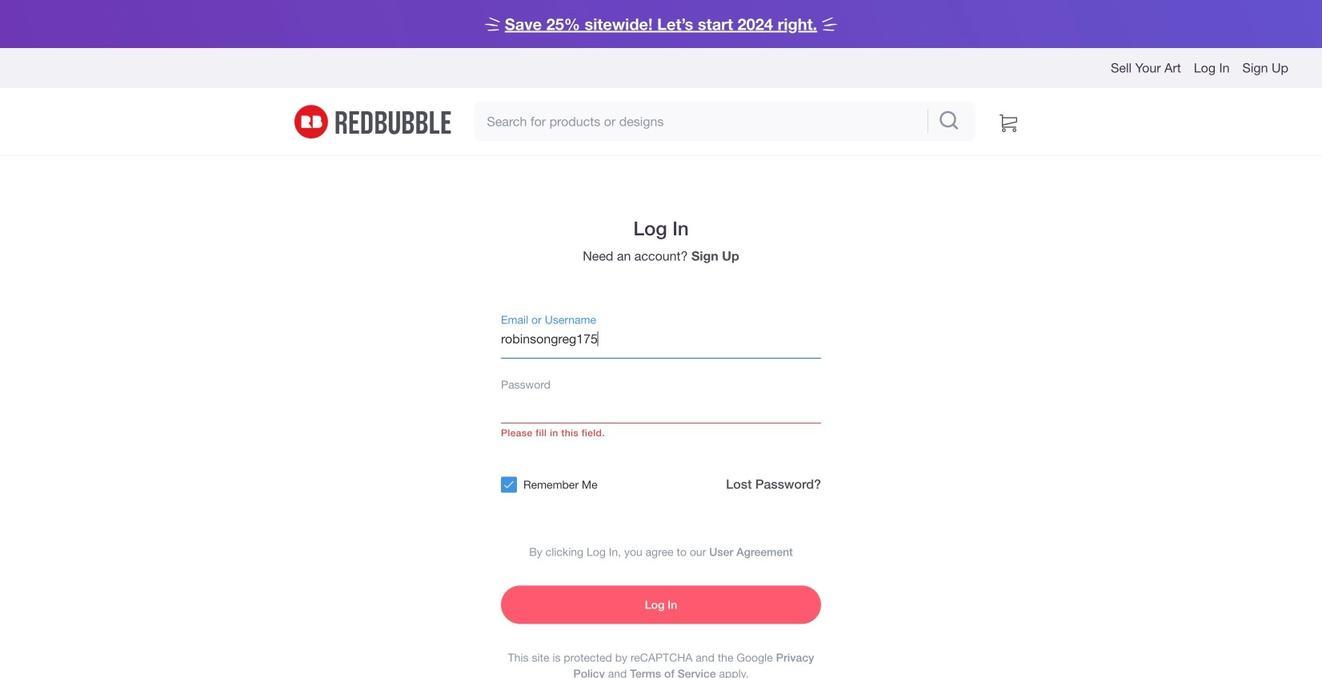Task type: locate. For each thing, give the bounding box(es) containing it.
cart image
[[1000, 109, 1018, 133]]

Search search field
[[474, 101, 925, 141]]

None text field
[[501, 320, 822, 359]]

None search field
[[474, 101, 976, 141]]

None password field
[[501, 385, 822, 424]]



Task type: vqa. For each thing, say whether or not it's contained in the screenshot.
rightmost "$19.84"
no



